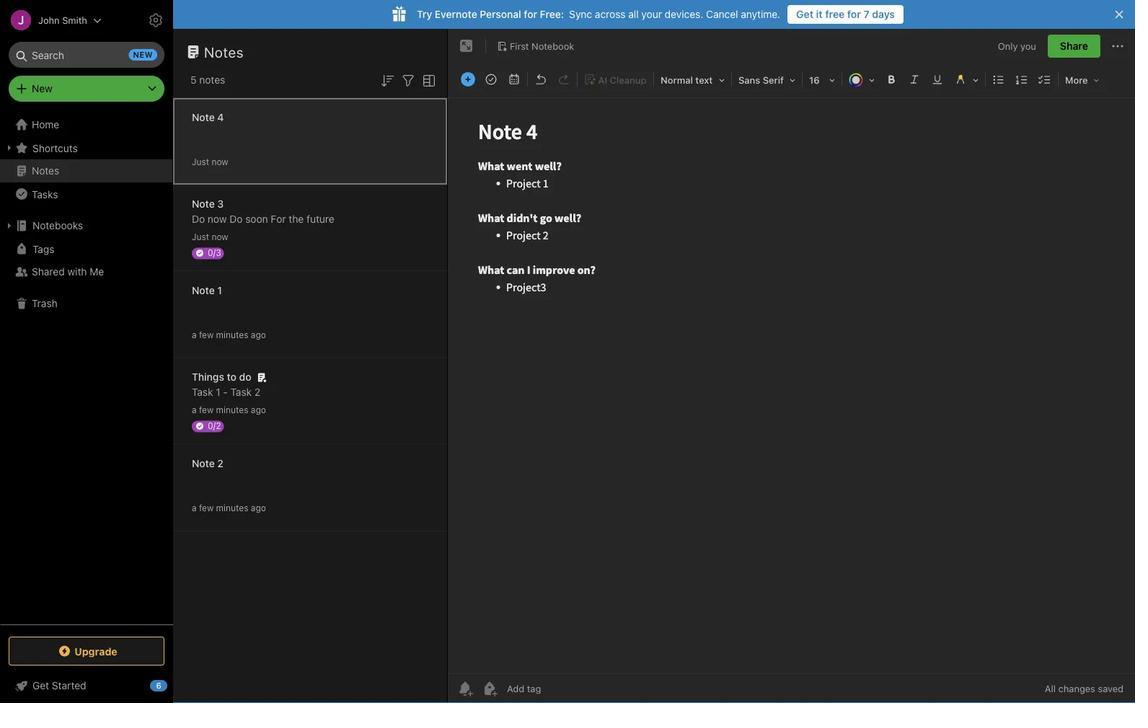 Task type: vqa. For each thing, say whether or not it's contained in the screenshot.
first Note from the bottom
yes



Task type: describe. For each thing, give the bounding box(es) containing it.
2 task from the left
[[231, 386, 252, 398]]

Add tag field
[[506, 683, 614, 695]]

note for note 1
[[192, 285, 215, 296]]

calendar event image
[[504, 69, 524, 89]]

get started
[[32, 680, 86, 692]]

notebook
[[532, 40, 574, 51]]

2 just now from the top
[[192, 232, 228, 242]]

saved
[[1098, 683, 1124, 694]]

note window element
[[448, 29, 1135, 703]]

ago for note 2
[[251, 503, 266, 513]]

share
[[1060, 40, 1088, 52]]

7
[[864, 8, 870, 20]]

More field
[[1060, 69, 1105, 90]]

Heading level field
[[656, 69, 730, 90]]

settings image
[[147, 12, 164, 29]]

a for note 1
[[192, 330, 197, 340]]

get it free for 7 days
[[796, 8, 895, 20]]

sync
[[569, 8, 592, 20]]

first
[[510, 40, 529, 51]]

first notebook button
[[492, 36, 579, 56]]

first notebook
[[510, 40, 574, 51]]

try evernote personal for free: sync across all your devices. cancel anytime.
[[417, 8, 781, 20]]

a few minutes ago for note 1
[[192, 330, 266, 340]]

add a reminder image
[[457, 680, 474, 697]]

tree containing home
[[0, 113, 173, 624]]

only you
[[998, 41, 1036, 51]]

2 few from the top
[[199, 405, 214, 415]]

text
[[696, 75, 713, 85]]

home link
[[0, 113, 173, 136]]

Font size field
[[804, 69, 840, 90]]

normal text
[[661, 75, 713, 85]]

1 task from the left
[[192, 386, 213, 398]]

ago for note 1
[[251, 330, 266, 340]]

2 vertical spatial now
[[212, 232, 228, 242]]

a few minutes ago for note 2
[[192, 503, 266, 513]]

16
[[809, 75, 820, 85]]

john smith
[[38, 15, 87, 26]]

try
[[417, 8, 432, 20]]

now for 3
[[208, 213, 227, 225]]

devices.
[[665, 8, 703, 20]]

changes
[[1059, 683, 1096, 694]]

do now do soon for the future
[[192, 213, 334, 225]]

note for note 3
[[192, 198, 215, 210]]

0/3
[[208, 248, 221, 258]]

now for 4
[[212, 157, 228, 167]]

add filters image
[[400, 72, 417, 89]]

notes
[[199, 74, 225, 86]]

things
[[192, 371, 224, 383]]

notes inside tree
[[32, 165, 59, 177]]

tasks button
[[0, 182, 172, 206]]

cancel
[[706, 8, 738, 20]]

john
[[38, 15, 60, 26]]

for for 7
[[847, 8, 861, 20]]

trash
[[32, 298, 58, 309]]

undo image
[[531, 69, 551, 89]]

2 a from the top
[[192, 405, 197, 415]]

note 3
[[192, 198, 224, 210]]

-
[[223, 386, 228, 398]]

started
[[52, 680, 86, 692]]

sans
[[739, 75, 760, 85]]

task image
[[481, 69, 501, 89]]

upgrade
[[74, 645, 117, 657]]

new
[[133, 50, 153, 60]]

new search field
[[19, 42, 157, 68]]

normal
[[661, 75, 693, 85]]

shortcuts button
[[0, 136, 172, 159]]

Font family field
[[734, 69, 801, 90]]

note 2
[[192, 458, 224, 470]]

me
[[90, 266, 104, 278]]

tasks
[[32, 188, 58, 200]]

anytime.
[[741, 8, 781, 20]]

add tag image
[[481, 680, 498, 697]]

serif
[[763, 75, 784, 85]]

smith
[[62, 15, 87, 26]]

bulleted list image
[[989, 69, 1009, 89]]

upgrade button
[[9, 637, 164, 666]]

days
[[872, 8, 895, 20]]

your
[[642, 8, 662, 20]]

1 for note
[[217, 285, 222, 296]]

underline image
[[928, 69, 948, 89]]

tags
[[32, 243, 54, 255]]

things to do
[[192, 371, 251, 383]]

0 vertical spatial notes
[[204, 43, 244, 60]]

Highlight field
[[949, 69, 984, 90]]

you
[[1021, 41, 1036, 51]]



Task type: locate. For each thing, give the bounding box(es) containing it.
1 vertical spatial 1
[[216, 386, 220, 398]]

Help and Learning task checklist field
[[0, 674, 173, 697]]

more actions image
[[1109, 38, 1127, 55]]

3 a from the top
[[192, 503, 197, 513]]

just now up 0/3
[[192, 232, 228, 242]]

checklist image
[[1035, 69, 1055, 89]]

0 vertical spatial minutes
[[216, 330, 248, 340]]

3 a few minutes ago from the top
[[192, 503, 266, 513]]

1
[[217, 285, 222, 296], [216, 386, 220, 398]]

0 horizontal spatial get
[[32, 680, 49, 692]]

0/2
[[208, 421, 221, 431]]

0 horizontal spatial task
[[192, 386, 213, 398]]

a
[[192, 330, 197, 340], [192, 405, 197, 415], [192, 503, 197, 513]]

2 down 0/2
[[217, 458, 224, 470]]

note for note 4
[[192, 111, 215, 123]]

notes link
[[0, 159, 172, 182]]

1 vertical spatial just now
[[192, 232, 228, 242]]

5 notes
[[190, 74, 225, 86]]

1 vertical spatial ago
[[251, 405, 266, 415]]

for for free:
[[524, 8, 537, 20]]

a down things
[[192, 405, 197, 415]]

shortcuts
[[32, 142, 78, 154]]

1 for from the left
[[524, 8, 537, 20]]

Account field
[[0, 6, 102, 35]]

a few minutes ago up to
[[192, 330, 266, 340]]

1 horizontal spatial 2
[[255, 386, 261, 398]]

2 vertical spatial a
[[192, 503, 197, 513]]

0 vertical spatial now
[[212, 157, 228, 167]]

notes
[[204, 43, 244, 60], [32, 165, 59, 177]]

for
[[524, 8, 537, 20], [847, 8, 861, 20]]

notes up the notes
[[204, 43, 244, 60]]

2 a few minutes ago from the top
[[192, 405, 266, 415]]

Add filters field
[[400, 71, 417, 89]]

note left 3
[[192, 198, 215, 210]]

2 right - on the left bottom of page
[[255, 386, 261, 398]]

expand note image
[[458, 38, 475, 55]]

2 vertical spatial minutes
[[216, 503, 248, 513]]

More actions field
[[1109, 35, 1127, 58]]

0 vertical spatial ago
[[251, 330, 266, 340]]

for
[[271, 213, 286, 225]]

6
[[156, 681, 161, 691]]

new
[[32, 83, 52, 94]]

1 just from the top
[[192, 157, 209, 167]]

1 for task
[[216, 386, 220, 398]]

2 note from the top
[[192, 198, 215, 210]]

get
[[796, 8, 814, 20], [32, 680, 49, 692]]

3
[[217, 198, 224, 210]]

minutes up to
[[216, 330, 248, 340]]

note 1
[[192, 285, 222, 296]]

3 minutes from the top
[[216, 503, 248, 513]]

0 vertical spatial just
[[192, 157, 209, 167]]

note left the 4
[[192, 111, 215, 123]]

few
[[199, 330, 214, 340], [199, 405, 214, 415], [199, 503, 214, 513]]

italic image
[[904, 69, 925, 89]]

0 vertical spatial just now
[[192, 157, 228, 167]]

free:
[[540, 8, 564, 20]]

a few minutes ago down note 2
[[192, 503, 266, 513]]

minutes down note 2
[[216, 503, 248, 513]]

1 left - on the left bottom of page
[[216, 386, 220, 398]]

a for note 2
[[192, 503, 197, 513]]

just now
[[192, 157, 228, 167], [192, 232, 228, 242]]

all
[[628, 8, 639, 20]]

1 a from the top
[[192, 330, 197, 340]]

sans serif
[[739, 75, 784, 85]]

shared with me link
[[0, 260, 172, 283]]

ago
[[251, 330, 266, 340], [251, 405, 266, 415], [251, 503, 266, 513]]

note down 0/2
[[192, 458, 215, 470]]

note 4
[[192, 111, 224, 123]]

0 horizontal spatial 2
[[217, 458, 224, 470]]

0 horizontal spatial do
[[192, 213, 205, 225]]

few up 0/2
[[199, 405, 214, 415]]

tags button
[[0, 237, 172, 260]]

note for note 2
[[192, 458, 215, 470]]

1 down 0/3
[[217, 285, 222, 296]]

shared with me
[[32, 266, 104, 278]]

2 just from the top
[[192, 232, 209, 242]]

few down note 2
[[199, 503, 214, 513]]

notebooks
[[32, 220, 83, 232]]

minutes for 2
[[216, 503, 248, 513]]

do down the note 3
[[192, 213, 205, 225]]

1 horizontal spatial for
[[847, 8, 861, 20]]

View options field
[[417, 71, 438, 89]]

task 1 - task 2
[[192, 386, 261, 398]]

get left started at the bottom left of the page
[[32, 680, 49, 692]]

get for get started
[[32, 680, 49, 692]]

minutes
[[216, 330, 248, 340], [216, 405, 248, 415], [216, 503, 248, 513]]

expand notebooks image
[[4, 220, 15, 232]]

soon
[[245, 213, 268, 225]]

only
[[998, 41, 1018, 51]]

get it free for 7 days button
[[788, 5, 904, 24]]

0 vertical spatial a few minutes ago
[[192, 330, 266, 340]]

1 ago from the top
[[251, 330, 266, 340]]

few up things
[[199, 330, 214, 340]]

now up 3
[[212, 157, 228, 167]]

task down do
[[231, 386, 252, 398]]

2 for from the left
[[847, 8, 861, 20]]

1 note from the top
[[192, 111, 215, 123]]

2 ago from the top
[[251, 405, 266, 415]]

1 vertical spatial 2
[[217, 458, 224, 470]]

share button
[[1048, 35, 1101, 58]]

1 horizontal spatial get
[[796, 8, 814, 20]]

now
[[212, 157, 228, 167], [208, 213, 227, 225], [212, 232, 228, 242]]

1 horizontal spatial do
[[230, 213, 243, 225]]

1 vertical spatial just
[[192, 232, 209, 242]]

just up 0/3
[[192, 232, 209, 242]]

trash link
[[0, 292, 172, 315]]

Note Editor text field
[[448, 98, 1135, 674]]

note
[[192, 111, 215, 123], [192, 198, 215, 210], [192, 285, 215, 296], [192, 458, 215, 470]]

0 vertical spatial few
[[199, 330, 214, 340]]

0 vertical spatial get
[[796, 8, 814, 20]]

numbered list image
[[1012, 69, 1032, 89]]

get left it
[[796, 8, 814, 20]]

1 few from the top
[[199, 330, 214, 340]]

just up the note 3
[[192, 157, 209, 167]]

tree
[[0, 113, 173, 624]]

3 few from the top
[[199, 503, 214, 513]]

get inside help and learning task checklist field
[[32, 680, 49, 692]]

minutes for 1
[[216, 330, 248, 340]]

a up things
[[192, 330, 197, 340]]

click to collapse image
[[168, 677, 179, 694]]

1 vertical spatial a
[[192, 405, 197, 415]]

Font color field
[[844, 69, 880, 90]]

evernote
[[435, 8, 477, 20]]

more
[[1065, 75, 1088, 85]]

1 horizontal spatial notes
[[204, 43, 244, 60]]

home
[[32, 119, 59, 131]]

now down 3
[[208, 213, 227, 225]]

task down things
[[192, 386, 213, 398]]

new button
[[9, 76, 164, 102]]

Insert field
[[457, 69, 479, 89]]

do left soon
[[230, 213, 243, 225]]

notes up tasks
[[32, 165, 59, 177]]

0 horizontal spatial notes
[[32, 165, 59, 177]]

3 ago from the top
[[251, 503, 266, 513]]

future
[[307, 213, 334, 225]]

1 vertical spatial few
[[199, 405, 214, 415]]

1 vertical spatial minutes
[[216, 405, 248, 415]]

4 note from the top
[[192, 458, 215, 470]]

note down 0/3
[[192, 285, 215, 296]]

to
[[227, 371, 237, 383]]

1 just now from the top
[[192, 157, 228, 167]]

shared
[[32, 266, 65, 278]]

for left free:
[[524, 8, 537, 20]]

minutes down task 1 - task 2
[[216, 405, 248, 415]]

personal
[[480, 8, 521, 20]]

for left 7
[[847, 8, 861, 20]]

few for 1
[[199, 330, 214, 340]]

2 minutes from the top
[[216, 405, 248, 415]]

0 vertical spatial a
[[192, 330, 197, 340]]

now up 0/3
[[212, 232, 228, 242]]

notebooks link
[[0, 214, 172, 237]]

Search text field
[[19, 42, 154, 68]]

across
[[595, 8, 626, 20]]

a few minutes ago
[[192, 330, 266, 340], [192, 405, 266, 415], [192, 503, 266, 513]]

0 vertical spatial 1
[[217, 285, 222, 296]]

few for 2
[[199, 503, 214, 513]]

1 horizontal spatial task
[[231, 386, 252, 398]]

1 a few minutes ago from the top
[[192, 330, 266, 340]]

1 vertical spatial a few minutes ago
[[192, 405, 266, 415]]

do
[[192, 213, 205, 225], [230, 213, 243, 225]]

2 do from the left
[[230, 213, 243, 225]]

with
[[67, 266, 87, 278]]

5
[[190, 74, 197, 86]]

Sort options field
[[379, 71, 396, 89]]

get for get it free for 7 days
[[796, 8, 814, 20]]

4
[[217, 111, 224, 123]]

2 vertical spatial a few minutes ago
[[192, 503, 266, 513]]

0 horizontal spatial for
[[524, 8, 537, 20]]

1 vertical spatial now
[[208, 213, 227, 225]]

just
[[192, 157, 209, 167], [192, 232, 209, 242]]

do
[[239, 371, 251, 383]]

2 vertical spatial few
[[199, 503, 214, 513]]

a down note 2
[[192, 503, 197, 513]]

all changes saved
[[1045, 683, 1124, 694]]

1 vertical spatial notes
[[32, 165, 59, 177]]

for inside 'button'
[[847, 8, 861, 20]]

get inside 'button'
[[796, 8, 814, 20]]

2 vertical spatial ago
[[251, 503, 266, 513]]

3 note from the top
[[192, 285, 215, 296]]

2
[[255, 386, 261, 398], [217, 458, 224, 470]]

just now up the note 3
[[192, 157, 228, 167]]

1 minutes from the top
[[216, 330, 248, 340]]

0 vertical spatial 2
[[255, 386, 261, 398]]

a few minutes ago down task 1 - task 2
[[192, 405, 266, 415]]

all
[[1045, 683, 1056, 694]]

it
[[816, 8, 823, 20]]

bold image
[[881, 69, 902, 89]]

1 do from the left
[[192, 213, 205, 225]]

1 vertical spatial get
[[32, 680, 49, 692]]

free
[[825, 8, 845, 20]]

the
[[289, 213, 304, 225]]



